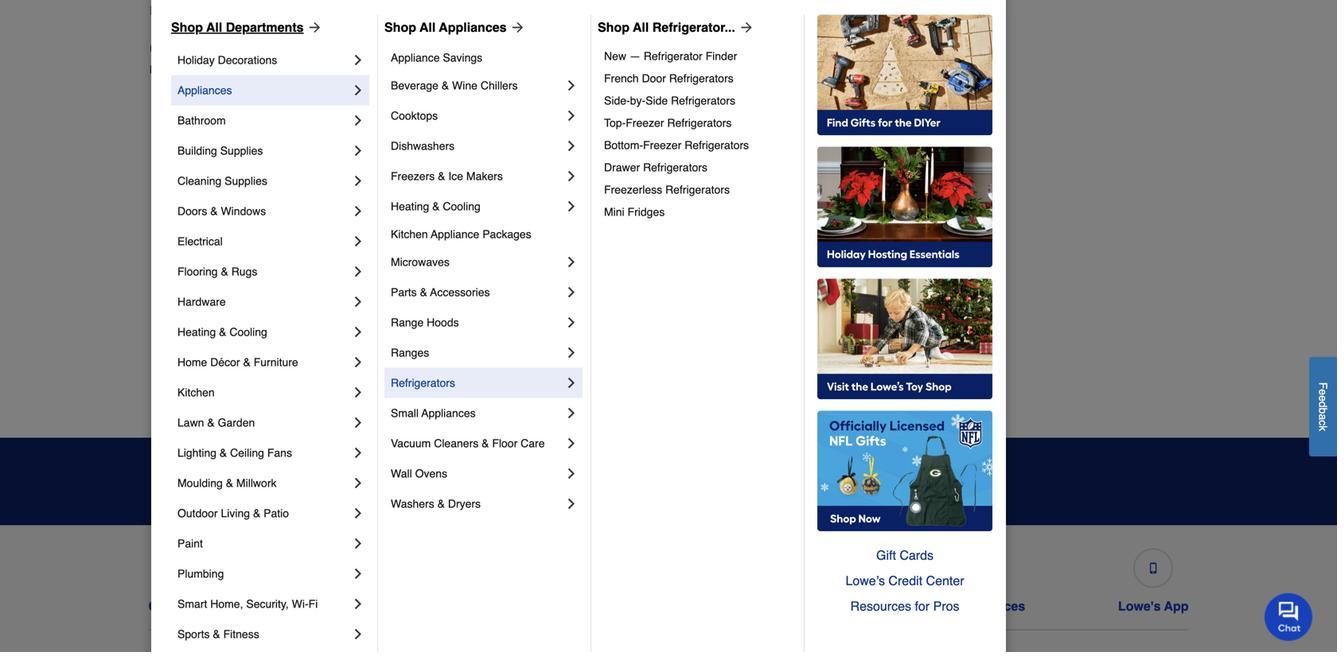 Task type: describe. For each thing, give the bounding box(es) containing it.
f
[[1317, 383, 1330, 390]]

chevron right image for moulding & millwork
[[350, 476, 366, 492]]

parts
[[391, 286, 417, 299]]

chevron right image for building supplies
[[350, 143, 366, 159]]

find gifts for the diyer. image
[[818, 15, 993, 136]]

doors & windows link
[[178, 196, 350, 226]]

1 vertical spatial cooling
[[230, 326, 267, 339]]

shop all refrigerator...
[[598, 20, 735, 35]]

ranges
[[391, 347, 429, 359]]

savings
[[443, 51, 483, 64]]

appliances link
[[178, 75, 350, 105]]

& left ceiling
[[220, 447, 227, 460]]

dishwashers link
[[391, 131, 564, 161]]

care
[[521, 437, 545, 450]]

a inside f e e d b a c k button
[[1317, 414, 1330, 421]]

deals,
[[357, 463, 413, 485]]

maple shade link
[[681, 144, 747, 160]]

1 horizontal spatial gift cards
[[877, 548, 934, 563]]

shop all refrigerator... link
[[598, 18, 755, 37]]

shop all appliances link
[[385, 18, 526, 37]]

chevron right image for vacuum cleaners & floor care
[[564, 436, 580, 452]]

chevron right image for "paint" link
[[350, 536, 366, 552]]

toms river link
[[941, 271, 997, 287]]

rio
[[941, 177, 958, 190]]

chevron right image for range hoods
[[564, 315, 580, 331]]

holiday
[[178, 54, 215, 66]]

voorhees
[[941, 368, 988, 381]]

holiday decorations
[[178, 54, 277, 66]]

customer care image
[[198, 563, 209, 574]]

in
[[222, 63, 231, 76]]

new for new jersey
[[343, 3, 369, 18]]

1 vertical spatial appliance
[[431, 228, 480, 241]]

pros
[[934, 599, 960, 614]]

credit for lowe's
[[889, 574, 923, 589]]

side
[[646, 94, 668, 107]]

egg harbor township link
[[162, 367, 269, 383]]

rutherford
[[188, 305, 240, 317]]

cooktops link
[[391, 101, 564, 131]]

& left millwork
[[226, 477, 233, 490]]

heating for the right heating & cooling link
[[391, 200, 429, 213]]

& left dryers
[[438, 498, 445, 511]]

bottom-freezer refrigerators link
[[604, 134, 793, 156]]

accessories
[[430, 286, 490, 299]]

building supplies link
[[178, 136, 350, 166]]

east brunswick link
[[162, 271, 239, 287]]

lowe's app link
[[1119, 543, 1189, 615]]

sports & fitness
[[178, 628, 259, 641]]

millville link
[[681, 176, 717, 191]]

share.
[[591, 488, 624, 501]]

center for lowe's credit center
[[608, 599, 648, 614]]

chevron right image for lighting & ceiling fans
[[350, 445, 366, 461]]

union
[[941, 336, 970, 349]]

wall
[[391, 468, 412, 480]]

chevron right image for holiday decorations
[[350, 52, 366, 68]]

all for departments
[[206, 20, 222, 35]]

millwork
[[236, 477, 277, 490]]

chevron right image for cooktops link
[[564, 108, 580, 124]]

vacuum cleaners & floor care
[[391, 437, 545, 450]]

chevron right image for lawn & garden link
[[350, 415, 366, 431]]

eatontown
[[162, 336, 215, 349]]

installation
[[902, 599, 970, 614]]

sign
[[906, 474, 934, 489]]

departments
[[226, 20, 304, 35]]

top-
[[604, 117, 626, 129]]

d
[[1317, 402, 1330, 408]]

1 horizontal spatial cooling
[[443, 200, 481, 213]]

washers & dryers link
[[391, 489, 564, 519]]

butler link
[[162, 176, 192, 191]]

lowe's for lowe's app
[[1119, 599, 1161, 614]]

lighting & ceiling fans
[[178, 447, 292, 460]]

outdoor
[[178, 507, 218, 520]]

arrow right image for shop all departments
[[304, 19, 323, 35]]

bayonne
[[162, 113, 206, 126]]

chevron right image for dishwashers link
[[564, 138, 580, 154]]

range hoods
[[391, 316, 459, 329]]

small appliances
[[391, 407, 476, 420]]

0 vertical spatial cards
[[900, 548, 934, 563]]

paint link
[[178, 529, 350, 559]]

store
[[191, 3, 223, 18]]

beverage & wine chillers
[[391, 79, 518, 92]]

to
[[577, 488, 588, 501]]

fi
[[309, 598, 318, 611]]

—
[[630, 50, 641, 62]]

kitchen for kitchen
[[178, 386, 215, 399]]

hamilton
[[422, 177, 466, 190]]

0 vertical spatial appliances
[[439, 20, 507, 35]]

& right décor
[[243, 356, 251, 369]]

chevron right image for 'kitchen' link
[[350, 385, 366, 401]]

by-
[[630, 94, 646, 107]]

installation services
[[902, 599, 1026, 614]]

all for appliances
[[420, 20, 436, 35]]

deptford link
[[162, 239, 205, 255]]

sicklerville
[[941, 241, 994, 254]]

bathroom
[[178, 114, 226, 127]]

2 e from the top
[[1317, 396, 1330, 402]]

delran link
[[162, 207, 195, 223]]

drawer
[[604, 161, 640, 174]]

new for new — refrigerator finder
[[604, 50, 627, 62]]

kitchen link
[[178, 378, 350, 408]]

& left ice
[[438, 170, 445, 183]]

floor
[[492, 437, 518, 450]]

holiday hosting essentials. image
[[818, 147, 993, 268]]

plumbing link
[[178, 559, 350, 589]]

vacuum cleaners & floor care link
[[391, 429, 564, 459]]

furniture
[[254, 356, 298, 369]]

chevron right image for the doors & windows link
[[350, 203, 366, 219]]

chat invite button image
[[1265, 593, 1314, 642]]

freezers
[[391, 170, 435, 183]]

lowe's for lowe's credit center
[[521, 599, 564, 614]]

& left rugs
[[221, 265, 228, 278]]

electrical
[[178, 235, 223, 248]]

appliance savings link
[[391, 45, 580, 70]]

center for lowe's credit center
[[926, 574, 965, 589]]

city
[[150, 38, 186, 60]]

trends
[[561, 463, 624, 485]]

rio grande
[[941, 177, 998, 190]]

maple
[[681, 145, 712, 158]]

kitchen for kitchen appliance packages
[[391, 228, 428, 241]]

credit for lowe's
[[567, 599, 604, 614]]

bottom-
[[604, 139, 643, 152]]

supplies for building supplies
[[220, 144, 263, 157]]

east for east brunswick
[[162, 273, 185, 285]]

1 vertical spatial appliances
[[178, 84, 232, 97]]

ranges link
[[391, 338, 564, 368]]

hardware link
[[178, 287, 350, 317]]

heating for the left heating & cooling link
[[178, 326, 216, 339]]

butler
[[162, 177, 192, 190]]

lumberton link
[[422, 367, 475, 383]]

k
[[1317, 426, 1330, 432]]

& left the wine
[[442, 79, 449, 92]]

dimensions image
[[958, 563, 970, 574]]

app
[[1164, 599, 1189, 614]]

chevron right image for "parts & accessories" link
[[564, 285, 580, 300]]

drawer refrigerators link
[[604, 156, 793, 179]]

chevron right image for smart home, security, wi-fi
[[350, 597, 366, 613]]

resources for pros
[[851, 599, 960, 614]]

hillsborough link
[[422, 207, 484, 223]]

jersey inside button
[[372, 3, 410, 18]]

outdoor living & patio link
[[178, 499, 350, 529]]



Task type: vqa. For each thing, say whether or not it's contained in the screenshot.
We've
yes



Task type: locate. For each thing, give the bounding box(es) containing it.
east down deptford
[[162, 273, 185, 285]]

french door refrigerators link
[[604, 67, 793, 89]]

2 vertical spatial new
[[234, 63, 257, 76]]

0 vertical spatial gift
[[877, 548, 896, 563]]

freezer for bottom-
[[643, 139, 682, 152]]

1 vertical spatial a
[[1317, 414, 1330, 421]]

beverage
[[391, 79, 439, 92]]

chevron right image for cleaning supplies link on the left top of the page
[[350, 173, 366, 189]]

chevron right image for hardware link on the top of the page
[[350, 294, 366, 310]]

0 vertical spatial supplies
[[220, 144, 263, 157]]

e up b
[[1317, 396, 1330, 402]]

chevron right image for washers & dryers link
[[564, 496, 580, 512]]

2 horizontal spatial shop
[[598, 20, 630, 35]]

all down 'store'
[[206, 20, 222, 35]]

range hoods link
[[391, 308, 564, 338]]

arrow right image
[[304, 19, 323, 35], [507, 19, 526, 35], [735, 19, 755, 35]]

0 vertical spatial east
[[162, 273, 185, 285]]

1 horizontal spatial kitchen
[[391, 228, 428, 241]]

shop down new jersey
[[385, 20, 416, 35]]

chevron right image for appliances link
[[350, 82, 366, 98]]

chevron right image for ranges
[[564, 345, 580, 361]]

0 horizontal spatial gift cards
[[744, 599, 806, 614]]

0 vertical spatial gift cards
[[877, 548, 934, 563]]

delran
[[162, 209, 195, 222]]

1 horizontal spatial lowe's
[[521, 599, 564, 614]]

0 horizontal spatial cards
[[770, 599, 806, 614]]

1 vertical spatial center
[[608, 599, 648, 614]]

east up eatontown "link"
[[162, 305, 185, 317]]

gift
[[877, 548, 896, 563], [744, 599, 766, 614]]

faq
[[232, 599, 258, 614]]

jersey down departments
[[260, 63, 292, 76]]

appliance up beverage
[[391, 51, 440, 64]]

1 horizontal spatial gift cards link
[[818, 543, 993, 569]]

all
[[206, 20, 222, 35], [420, 20, 436, 35], [633, 20, 649, 35]]

0 horizontal spatial jersey
[[260, 63, 292, 76]]

kitchen
[[391, 228, 428, 241], [178, 386, 215, 399]]

1 vertical spatial heating
[[178, 326, 216, 339]]

parts & accessories
[[391, 286, 490, 299]]

1 horizontal spatial heating & cooling link
[[391, 191, 564, 222]]

arrow right image for shop all appliances
[[507, 19, 526, 35]]

range
[[391, 316, 424, 329]]

chevron right image for refrigerators link
[[564, 375, 580, 391]]

lowe's inside 'link'
[[1119, 599, 1161, 614]]

kitchen down harbor
[[178, 386, 215, 399]]

contact us & faq
[[148, 599, 258, 614]]

patio
[[264, 507, 289, 520]]

& right "parts" at the top left
[[420, 286, 427, 299]]

millville
[[681, 177, 717, 190]]

kitchen up microwaves
[[391, 228, 428, 241]]

2 east from the top
[[162, 305, 185, 317]]

0 horizontal spatial heating & cooling
[[178, 326, 267, 339]]

1 vertical spatial heating & cooling
[[178, 326, 267, 339]]

1 horizontal spatial cards
[[900, 548, 934, 563]]

1 vertical spatial gift cards
[[744, 599, 806, 614]]

1 e from the top
[[1317, 390, 1330, 396]]

piscataway
[[941, 113, 997, 126]]

e up the d
[[1317, 390, 1330, 396]]

0 horizontal spatial gift cards link
[[741, 543, 809, 615]]

1 horizontal spatial shop
[[385, 20, 416, 35]]

& right sports
[[213, 628, 220, 641]]

0 horizontal spatial credit
[[567, 599, 604, 614]]

holiday decorations link
[[178, 45, 350, 75]]

heating & cooling link down makers
[[391, 191, 564, 222]]

freezerless
[[604, 183, 662, 196]]

city directory lowe's stores in new jersey
[[150, 38, 292, 76]]

chevron right image for 'freezers & ice makers' link at the left top
[[564, 168, 580, 184]]

0 horizontal spatial shop
[[171, 20, 203, 35]]

freezers & ice makers link
[[391, 161, 564, 191]]

woodbridge link
[[941, 398, 1001, 414]]

supplies up cleaning supplies
[[220, 144, 263, 157]]

microwaves link
[[391, 247, 564, 277]]

stores
[[187, 63, 219, 76]]

east for east rutherford
[[162, 305, 185, 317]]

1 horizontal spatial center
[[926, 574, 965, 589]]

got
[[525, 488, 542, 501]]

0 vertical spatial credit
[[889, 574, 923, 589]]

plumbing
[[178, 568, 224, 581]]

chevron right image for wall ovens
[[564, 466, 580, 482]]

heating down east rutherford link
[[178, 326, 216, 339]]

fridges
[[628, 206, 665, 218]]

1 arrow right image from the left
[[304, 19, 323, 35]]

arrow right image for shop all refrigerator...
[[735, 19, 755, 35]]

chevron right image
[[350, 82, 366, 98], [564, 108, 580, 124], [350, 113, 366, 128], [564, 138, 580, 154], [564, 168, 580, 184], [350, 173, 366, 189], [564, 199, 580, 214], [350, 203, 366, 219], [564, 254, 580, 270], [350, 264, 366, 280], [564, 285, 580, 300], [350, 294, 366, 310], [350, 324, 366, 340], [564, 375, 580, 391], [350, 385, 366, 401], [350, 415, 366, 431], [564, 496, 580, 512], [350, 506, 366, 522], [350, 536, 366, 552], [350, 566, 366, 582]]

0 horizontal spatial heating & cooling link
[[178, 317, 350, 347]]

1 all from the left
[[206, 20, 222, 35]]

arrow right image up appliance savings link
[[507, 19, 526, 35]]

appliances up cleaners
[[422, 407, 476, 420]]

& right 'doors' at the top left of page
[[210, 205, 218, 218]]

0 vertical spatial appliance
[[391, 51, 440, 64]]

heating & cooling link up furniture
[[178, 317, 350, 347]]

1 horizontal spatial jersey
[[372, 3, 410, 18]]

ideas
[[545, 488, 574, 501]]

0 vertical spatial center
[[926, 574, 965, 589]]

wine
[[452, 79, 478, 92]]

arrow right image up finder
[[735, 19, 755, 35]]

& down hamilton link
[[432, 200, 440, 213]]

2 horizontal spatial new
[[604, 50, 627, 62]]

heating & cooling
[[391, 200, 481, 213], [178, 326, 267, 339]]

kitchen inside kitchen appliance packages link
[[391, 228, 428, 241]]

0 vertical spatial heating & cooling
[[391, 200, 481, 213]]

appliance
[[391, 51, 440, 64], [431, 228, 480, 241]]

mini
[[604, 206, 625, 218]]

arrow right image inside "shop all departments" link
[[304, 19, 323, 35]]

heating down freezers
[[391, 200, 429, 213]]

new — refrigerator finder link
[[604, 45, 793, 67]]

chevron right image for 'plumbing' link
[[350, 566, 366, 582]]

windows
[[221, 205, 266, 218]]

3 all from the left
[[633, 20, 649, 35]]

deptford
[[162, 241, 205, 254]]

1 horizontal spatial gift
[[877, 548, 896, 563]]

1 east from the top
[[162, 273, 185, 285]]

1 vertical spatial kitchen
[[178, 386, 215, 399]]

cooling up home décor & furniture
[[230, 326, 267, 339]]

new inside "link"
[[604, 50, 627, 62]]

1 vertical spatial heating & cooling link
[[178, 317, 350, 347]]

dryers
[[448, 498, 481, 511]]

2 horizontal spatial arrow right image
[[735, 19, 755, 35]]

supplies up windows
[[225, 175, 267, 187]]

lowe's inside city directory lowe's stores in new jersey
[[150, 63, 184, 76]]

& right us
[[219, 599, 228, 614]]

0 horizontal spatial kitchen
[[178, 386, 215, 399]]

sewell
[[941, 209, 974, 222]]

chevron right image
[[350, 52, 366, 68], [564, 78, 580, 93], [350, 143, 366, 159], [350, 234, 366, 250], [564, 315, 580, 331], [564, 345, 580, 361], [350, 355, 366, 371], [564, 406, 580, 421], [564, 436, 580, 452], [350, 445, 366, 461], [564, 466, 580, 482], [350, 476, 366, 492], [350, 597, 366, 613], [350, 627, 366, 643]]

appliance up holmdel
[[431, 228, 480, 241]]

& down rutherford
[[219, 326, 226, 339]]

chevron right image for sports & fitness
[[350, 627, 366, 643]]

new inside button
[[343, 3, 369, 18]]

heating & cooling down hamilton link
[[391, 200, 481, 213]]

brick link
[[162, 144, 187, 160]]

visit the lowe's toy shop. image
[[818, 279, 993, 400]]

0 vertical spatial heating & cooling link
[[391, 191, 564, 222]]

cleaning supplies link
[[178, 166, 350, 196]]

0 horizontal spatial heating
[[178, 326, 216, 339]]

0 horizontal spatial center
[[608, 599, 648, 614]]

sign up form
[[643, 461, 981, 504]]

arrow right image inside shop all appliances link
[[507, 19, 526, 35]]

sewell link
[[941, 207, 974, 223]]

heating & cooling down rutherford
[[178, 326, 267, 339]]

freezer down by-
[[626, 117, 664, 129]]

2 horizontal spatial all
[[633, 20, 649, 35]]

a up "k"
[[1317, 414, 1330, 421]]

chevron right image for beverage & wine chillers
[[564, 78, 580, 93]]

2 all from the left
[[420, 20, 436, 35]]

2 horizontal spatial lowe's
[[1119, 599, 1161, 614]]

shop down find a store
[[171, 20, 203, 35]]

& left "floor"
[[482, 437, 489, 450]]

0 vertical spatial jersey
[[372, 3, 410, 18]]

1 horizontal spatial heating
[[391, 200, 429, 213]]

services
[[973, 599, 1026, 614]]

harbor
[[185, 368, 219, 381]]

all for refrigerator...
[[633, 20, 649, 35]]

cleaning supplies
[[178, 175, 267, 187]]

1 vertical spatial freezer
[[643, 139, 682, 152]]

0 horizontal spatial arrow right image
[[304, 19, 323, 35]]

1 vertical spatial cards
[[770, 599, 806, 614]]

door
[[642, 72, 666, 85]]

officially licensed n f l gifts. shop now. image
[[818, 411, 993, 532]]

jersey up shop all appliances
[[372, 3, 410, 18]]

decorations
[[218, 54, 277, 66]]

township
[[222, 368, 269, 381]]

2 shop from the left
[[385, 20, 416, 35]]

0 vertical spatial freezer
[[626, 117, 664, 129]]

princeton
[[941, 145, 988, 158]]

shop up —
[[598, 20, 630, 35]]

2 arrow right image from the left
[[507, 19, 526, 35]]

jersey inside city directory lowe's stores in new jersey
[[260, 63, 292, 76]]

1 horizontal spatial heating & cooling
[[391, 200, 481, 213]]

hamilton link
[[422, 176, 466, 191]]

toms river
[[941, 273, 997, 285]]

packages
[[483, 228, 532, 241]]

lowe's
[[846, 574, 885, 589]]

for
[[915, 599, 930, 614]]

all up —
[[633, 20, 649, 35]]

1 vertical spatial new
[[604, 50, 627, 62]]

find a store
[[150, 3, 223, 18]]

freezer for top-
[[626, 117, 664, 129]]

new inside city directory lowe's stores in new jersey
[[234, 63, 257, 76]]

2 vertical spatial appliances
[[422, 407, 476, 420]]

shop
[[171, 20, 203, 35], [385, 20, 416, 35], [598, 20, 630, 35]]

0 horizontal spatial a
[[180, 3, 187, 18]]

mobile image
[[1148, 563, 1159, 574]]

shop all appliances
[[385, 20, 507, 35]]

0 horizontal spatial gift
[[744, 599, 766, 614]]

a inside find a store link
[[180, 3, 187, 18]]

arrow right image up holiday decorations link
[[304, 19, 323, 35]]

shop for shop all refrigerator...
[[598, 20, 630, 35]]

building
[[178, 144, 217, 157]]

0 horizontal spatial lowe's
[[150, 63, 184, 76]]

0 vertical spatial kitchen
[[391, 228, 428, 241]]

kitchen inside 'kitchen' link
[[178, 386, 215, 399]]

up
[[937, 474, 954, 489]]

1 horizontal spatial new
[[343, 3, 369, 18]]

cooling up kitchen appliance packages
[[443, 200, 481, 213]]

freezer down top-freezer refrigerators
[[643, 139, 682, 152]]

shop for shop all appliances
[[385, 20, 416, 35]]

1 horizontal spatial all
[[420, 20, 436, 35]]

arrow right image inside shop all refrigerator... link
[[735, 19, 755, 35]]

3 shop from the left
[[598, 20, 630, 35]]

contact us & faq link
[[148, 543, 258, 615]]

new jersey
[[343, 3, 410, 18]]

all up appliance savings
[[420, 20, 436, 35]]

and
[[522, 463, 556, 485]]

a right find
[[180, 3, 187, 18]]

1 vertical spatial east
[[162, 305, 185, 317]]

0 horizontal spatial new
[[234, 63, 257, 76]]

1 vertical spatial supplies
[[225, 175, 267, 187]]

chevron right image for small appliances
[[564, 406, 580, 421]]

1 horizontal spatial arrow right image
[[507, 19, 526, 35]]

1 vertical spatial credit
[[567, 599, 604, 614]]

f e e d b a c k
[[1317, 383, 1330, 432]]

chevron right image for the flooring & rugs link
[[350, 264, 366, 280]]

appliances down stores on the left of page
[[178, 84, 232, 97]]

order
[[351, 599, 386, 614]]

1 shop from the left
[[171, 20, 203, 35]]

1 horizontal spatial a
[[1317, 414, 1330, 421]]

chevron right image for electrical
[[350, 234, 366, 250]]

east rutherford
[[162, 305, 240, 317]]

0 horizontal spatial cooling
[[230, 326, 267, 339]]

freezerless refrigerators link
[[604, 179, 793, 201]]

holmdel
[[422, 241, 463, 254]]

1 vertical spatial jersey
[[260, 63, 292, 76]]

side-by-side refrigerators
[[604, 94, 736, 107]]

lawn & garden link
[[178, 408, 350, 438]]

0 vertical spatial new
[[343, 3, 369, 18]]

0 horizontal spatial all
[[206, 20, 222, 35]]

3 arrow right image from the left
[[735, 19, 755, 35]]

chevron right image for outdoor living & patio 'link'
[[350, 506, 366, 522]]

supplies for cleaning supplies
[[225, 175, 267, 187]]

chevron right image for microwaves 'link'
[[564, 254, 580, 270]]

appliances up savings
[[439, 20, 507, 35]]

french door refrigerators
[[604, 72, 734, 85]]

& right lawn
[[207, 417, 215, 429]]

shop for shop all departments
[[171, 20, 203, 35]]

flooring
[[178, 265, 218, 278]]

1 horizontal spatial credit
[[889, 574, 923, 589]]

grande
[[961, 177, 998, 190]]

bathroom link
[[178, 105, 350, 136]]

0 vertical spatial a
[[180, 3, 187, 18]]

1 vertical spatial gift
[[744, 599, 766, 614]]

lighting & ceiling fans link
[[178, 438, 350, 468]]

hackettstown link
[[422, 144, 489, 160]]

resources
[[851, 599, 912, 614]]

chevron right image for home décor & furniture
[[350, 355, 366, 371]]

0 vertical spatial heating
[[391, 200, 429, 213]]

finder
[[706, 50, 737, 62]]

cards
[[900, 548, 934, 563], [770, 599, 806, 614]]

chevron right image for bathroom link
[[350, 113, 366, 128]]

lowe's credit center
[[846, 574, 965, 589]]

& left patio
[[253, 507, 261, 520]]

lowe's credit center
[[521, 599, 648, 614]]

0 vertical spatial cooling
[[443, 200, 481, 213]]

manahawkin link
[[422, 398, 485, 414]]

makers
[[466, 170, 503, 183]]



